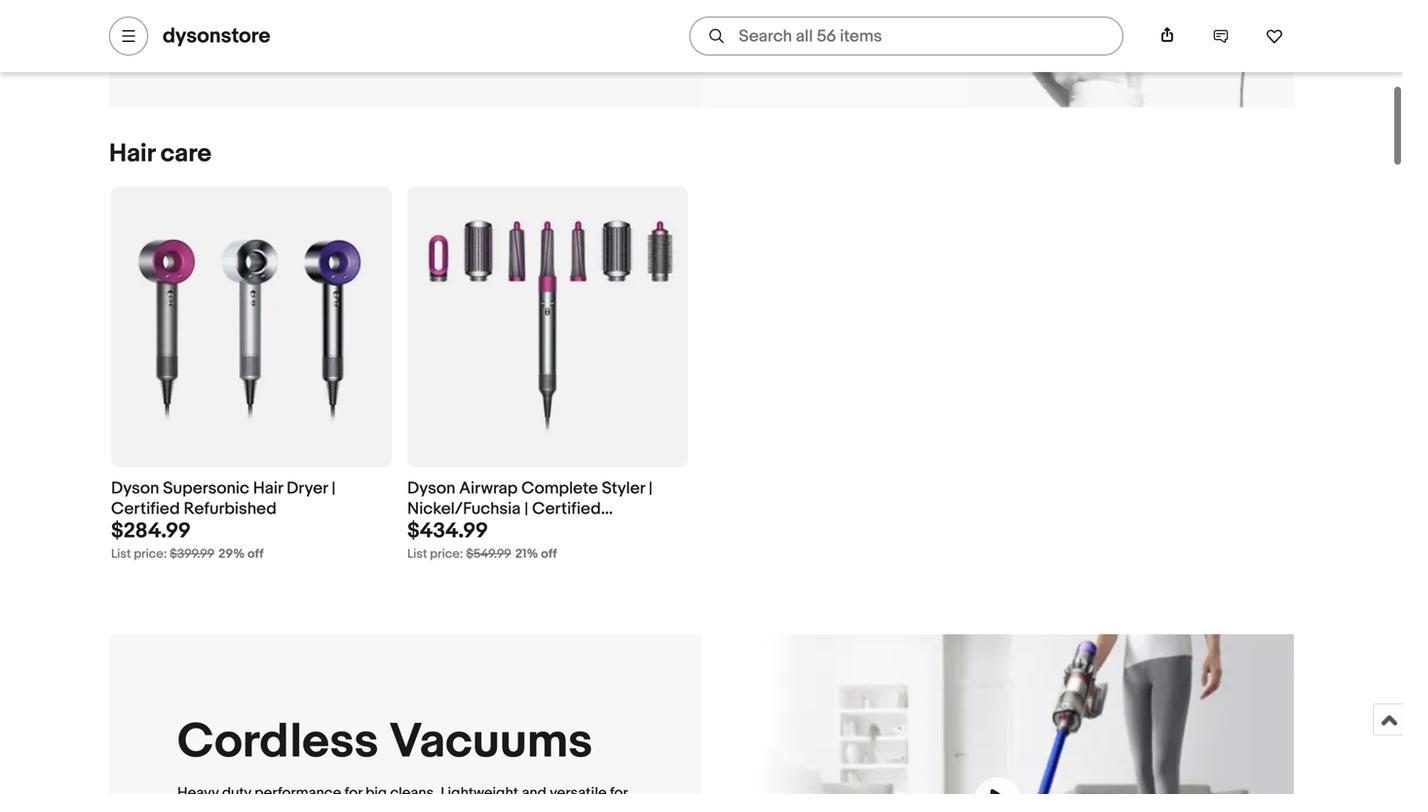 Task type: locate. For each thing, give the bounding box(es) containing it.
0 horizontal spatial certified
[[111, 499, 180, 519]]

list inside $434.99 list price: $549.99 21% off
[[407, 547, 427, 562]]

dysonstore link
[[163, 23, 270, 49]]

| right airwrap
[[525, 499, 528, 519]]

dysonstore
[[163, 23, 270, 49]]

price: inside $284.99 list price: $399.99 29% off
[[134, 547, 167, 562]]

price: down '$284.99'
[[134, 547, 167, 562]]

off inside $434.99 list price: $549.99 21% off
[[541, 547, 557, 562]]

1 horizontal spatial price:
[[430, 547, 463, 562]]

off inside $284.99 list price: $399.99 29% off
[[248, 547, 264, 562]]

$549.99
[[466, 547, 511, 562]]

hair left dryer
[[253, 479, 283, 499]]

0 horizontal spatial |
[[332, 479, 336, 499]]

save this seller dysonofficial image
[[1266, 27, 1284, 45]]

certified
[[111, 499, 180, 519], [532, 499, 601, 519]]

list for $434.99
[[407, 547, 427, 562]]

$434.99
[[407, 519, 488, 544]]

2 price: from the left
[[430, 547, 463, 562]]

1 horizontal spatial hair
[[253, 479, 283, 499]]

21%
[[515, 547, 538, 562]]

1 horizontal spatial certified
[[532, 499, 601, 519]]

2 off from the left
[[541, 547, 557, 562]]

styler
[[602, 479, 645, 499]]

dyson
[[111, 479, 159, 499], [407, 479, 456, 499]]

hair inside dyson supersonic hair dryer | certified refurbished
[[253, 479, 283, 499]]

off for $284.99
[[248, 547, 264, 562]]

| right styler
[[649, 479, 653, 499]]

dyson supersonic hair dryer | certified refurbished
[[111, 479, 336, 519]]

supersonic
[[163, 479, 249, 499]]

1 dyson from the left
[[111, 479, 159, 499]]

2 dyson from the left
[[407, 479, 456, 499]]

dyson supersonic hair dryer | certified refurbished button
[[111, 479, 392, 520]]

|
[[332, 479, 336, 499], [649, 479, 653, 499], [525, 499, 528, 519]]

$284.99
[[111, 519, 191, 544]]

list down '$284.99'
[[111, 547, 131, 562]]

0 horizontal spatial refurbished
[[184, 499, 277, 519]]

$284.99 list price: $399.99 29% off
[[111, 519, 264, 562]]

0 vertical spatial hair
[[109, 139, 155, 169]]

price:
[[134, 547, 167, 562], [430, 547, 463, 562]]

| right dryer
[[332, 479, 336, 499]]

refurbished inside dyson airwrap complete styler | nickel/fuchsia | certified refurbished
[[407, 519, 500, 540]]

hair care
[[109, 139, 211, 169]]

dyson inside dyson supersonic hair dryer | certified refurbished
[[111, 479, 159, 499]]

dyson inside dyson airwrap complete styler | nickel/fuchsia | certified refurbished
[[407, 479, 456, 499]]

off right 29%
[[248, 547, 264, 562]]

0 horizontal spatial off
[[248, 547, 264, 562]]

refurbished
[[184, 499, 277, 519], [407, 519, 500, 540]]

29%
[[218, 547, 245, 562]]

| for $284.99
[[332, 479, 336, 499]]

1 certified from the left
[[111, 499, 180, 519]]

1 horizontal spatial |
[[525, 499, 528, 519]]

list down $434.99
[[407, 547, 427, 562]]

price: down $434.99
[[430, 547, 463, 562]]

refurbished up $549.99
[[407, 519, 500, 540]]

| inside dyson supersonic hair dryer | certified refurbished
[[332, 479, 336, 499]]

list
[[111, 547, 131, 562], [407, 547, 427, 562]]

$399.99
[[170, 547, 215, 562]]

hair left care
[[109, 139, 155, 169]]

0 horizontal spatial price:
[[134, 547, 167, 562]]

2 certified from the left
[[532, 499, 601, 519]]

off right 21%
[[541, 547, 557, 562]]

certified up 21%
[[532, 499, 601, 519]]

1 vertical spatial hair
[[253, 479, 283, 499]]

1 list from the left
[[111, 547, 131, 562]]

hair
[[109, 139, 155, 169], [253, 479, 283, 499]]

1 horizontal spatial off
[[541, 547, 557, 562]]

certified up $399.99 on the left of page
[[111, 499, 180, 519]]

price: for $284.99
[[134, 547, 167, 562]]

dyson supersonic hair dryer | certified refurbished : quick view image
[[111, 187, 392, 467]]

price: inside $434.99 list price: $549.99 21% off
[[430, 547, 463, 562]]

1 horizontal spatial refurbished
[[407, 519, 500, 540]]

1 price: from the left
[[134, 547, 167, 562]]

dyson for $284.99
[[111, 479, 159, 499]]

1 horizontal spatial dyson
[[407, 479, 456, 499]]

0 horizontal spatial dyson
[[111, 479, 159, 499]]

2 list from the left
[[407, 547, 427, 562]]

dryer
[[287, 479, 328, 499]]

complete
[[521, 479, 598, 499]]

off
[[248, 547, 264, 562], [541, 547, 557, 562]]

dyson up $434.99
[[407, 479, 456, 499]]

1 off from the left
[[248, 547, 264, 562]]

refurbished up 29%
[[184, 499, 277, 519]]

dyson up '$284.99'
[[111, 479, 159, 499]]

care
[[161, 139, 211, 169]]

0 horizontal spatial list
[[111, 547, 131, 562]]

list inside $284.99 list price: $399.99 29% off
[[111, 547, 131, 562]]

2 horizontal spatial |
[[649, 479, 653, 499]]

1 horizontal spatial list
[[407, 547, 427, 562]]



Task type: vqa. For each thing, say whether or not it's contained in the screenshot.
the 2.25
no



Task type: describe. For each thing, give the bounding box(es) containing it.
dyson for $434.99
[[407, 479, 456, 499]]

vacuums
[[389, 713, 593, 771]]

$434.99 list price: $549.99 21% off
[[407, 519, 557, 562]]

list for $284.99
[[111, 547, 131, 562]]

refurbished inside dyson supersonic hair dryer | certified refurbished
[[184, 499, 277, 519]]

airwrap
[[459, 479, 518, 499]]

dyson airwrap complete styler | nickel/fuchsia | certified refurbished button
[[407, 479, 688, 540]]

| for $434.99
[[649, 479, 653, 499]]

dyson airwrap complete styler | nickel/fuchsia | certified refurbished
[[407, 479, 653, 540]]

0 horizontal spatial hair
[[109, 139, 155, 169]]

certified inside dyson airwrap complete styler | nickel/fuchsia | certified refurbished
[[532, 499, 601, 519]]

cordless
[[177, 713, 379, 771]]

dyson airwrap complete styler | nickel/fuchsia | certified refurbished : quick view image
[[407, 187, 688, 467]]

cordless vacuums
[[177, 713, 593, 771]]

certified inside dyson supersonic hair dryer | certified refurbished
[[111, 499, 180, 519]]

price: for $434.99
[[430, 547, 463, 562]]

nickel/fuchsia
[[407, 499, 521, 519]]

Search all 56 items field
[[689, 17, 1124, 56]]

off for $434.99
[[541, 547, 557, 562]]



